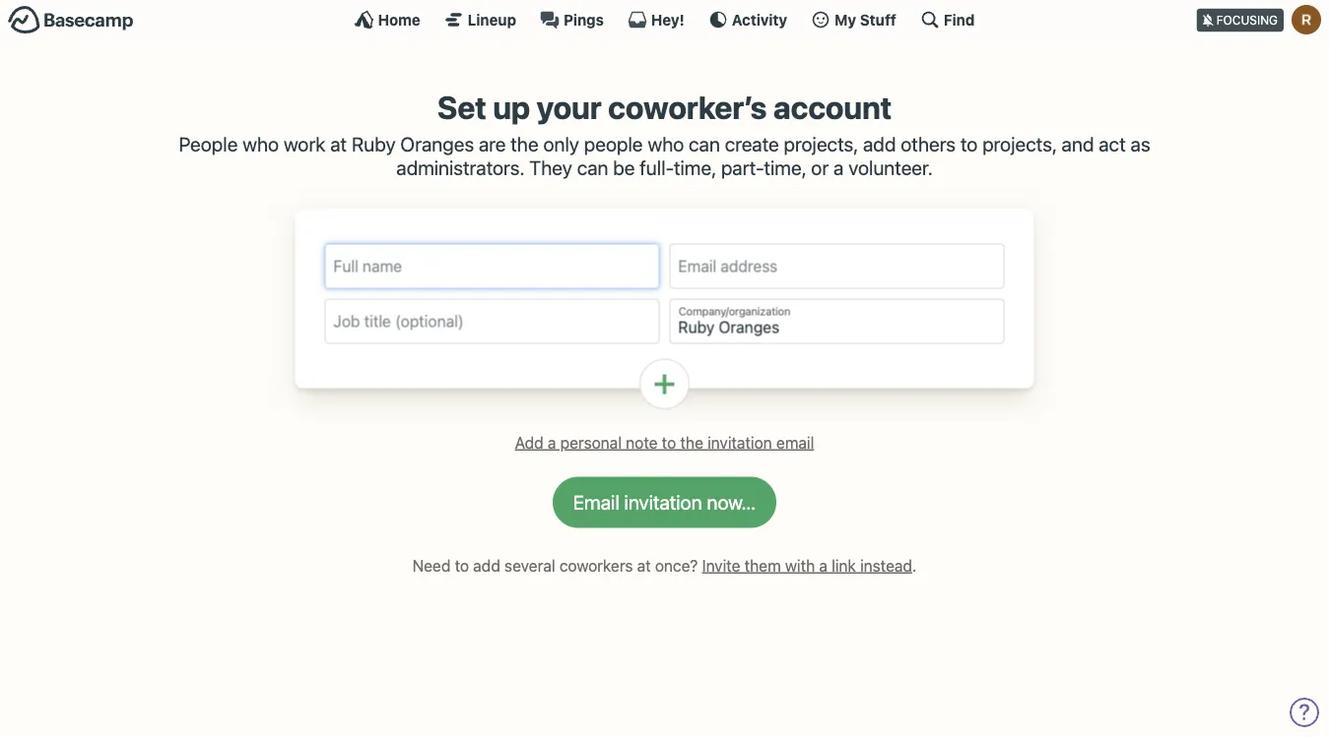 Task type: describe. For each thing, give the bounding box(es) containing it.
a inside "set up your coworker's account people who work at ruby oranges are the only people who can create projects, add others to projects, and act as administrators. they can be full-time, part-time, or a volunteer."
[[834, 156, 844, 179]]

them
[[744, 557, 781, 576]]

people
[[179, 133, 238, 156]]

add a personal note to the invitation email button
[[507, 428, 822, 458]]

to inside "set up your coworker's account people who work at ruby oranges are the only people who can create projects, add others to projects, and act as administrators. they can be full-time, part-time, or a volunteer."
[[960, 133, 978, 156]]

account
[[773, 89, 892, 126]]

set
[[437, 89, 486, 126]]

with
[[785, 557, 815, 576]]

your
[[537, 89, 601, 126]]

1 who from the left
[[242, 133, 279, 156]]

pings
[[564, 11, 604, 28]]

find
[[944, 11, 975, 28]]

part-
[[721, 156, 764, 179]]

focusing button
[[1197, 0, 1329, 38]]

the inside "set up your coworker's account people who work at ruby oranges are the only people who can create projects, add others to projects, and act as administrators. they can be full-time, part-time, or a volunteer."
[[511, 133, 538, 156]]

2 projects, from the left
[[982, 133, 1057, 156]]

personal
[[560, 434, 622, 452]]

switch accounts image
[[8, 5, 134, 35]]

1 horizontal spatial at
[[637, 557, 651, 576]]

invite them with a link instead link
[[702, 557, 912, 576]]

others
[[901, 133, 956, 156]]

my
[[835, 11, 856, 28]]

set up your coworker's account people who work at ruby oranges are the only people who can create projects, add others to projects, and act as administrators. they can be full-time, part-time, or a volunteer.
[[179, 89, 1150, 179]]

1 time, from the left
[[674, 156, 716, 179]]

create
[[725, 133, 779, 156]]

several
[[504, 557, 555, 576]]

coworkers
[[559, 557, 633, 576]]

work
[[284, 133, 326, 156]]

add inside "set up your coworker's account people who work at ruby oranges are the only people who can create projects, add others to projects, and act as administrators. they can be full-time, part-time, or a volunteer."
[[863, 133, 896, 156]]

2 time, from the left
[[764, 156, 806, 179]]

find button
[[920, 10, 975, 30]]

invite
[[702, 557, 740, 576]]

need to add several coworkers at once? invite them with a link instead .
[[412, 557, 917, 576]]

be
[[613, 156, 635, 179]]

0 horizontal spatial can
[[577, 156, 608, 179]]

1 projects, from the left
[[784, 133, 858, 156]]

2 vertical spatial a
[[819, 557, 827, 576]]

add
[[515, 434, 544, 452]]

0 horizontal spatial to
[[455, 557, 469, 576]]

0 horizontal spatial add
[[473, 557, 500, 576]]

once?
[[655, 557, 698, 576]]

note
[[626, 434, 658, 452]]

2 who from the left
[[648, 133, 684, 156]]

ruby
[[352, 133, 396, 156]]

email
[[776, 434, 814, 452]]

Email address email field
[[669, 244, 1004, 289]]

home link
[[354, 10, 420, 30]]

stuff
[[860, 11, 896, 28]]



Task type: vqa. For each thing, say whether or not it's contained in the screenshot.
WHO
yes



Task type: locate. For each thing, give the bounding box(es) containing it.
projects,
[[784, 133, 858, 156], [982, 133, 1057, 156]]

as
[[1131, 133, 1150, 156]]

1 horizontal spatial time,
[[764, 156, 806, 179]]

2 horizontal spatial to
[[960, 133, 978, 156]]

projects, left and
[[982, 133, 1057, 156]]

None submit
[[553, 477, 777, 529]]

focusing
[[1216, 13, 1278, 27]]

people
[[584, 133, 643, 156]]

1 horizontal spatial the
[[680, 434, 703, 452]]

time, left part-
[[674, 156, 716, 179]]

at right the work
[[330, 133, 347, 156]]

0 vertical spatial the
[[511, 133, 538, 156]]

a left link
[[819, 557, 827, 576]]

1 vertical spatial the
[[680, 434, 703, 452]]

0 horizontal spatial projects,
[[784, 133, 858, 156]]

need
[[412, 557, 451, 576]]

2 horizontal spatial a
[[834, 156, 844, 179]]

they
[[529, 156, 572, 179]]

invitation
[[707, 434, 772, 452]]

1 vertical spatial to
[[662, 434, 676, 452]]

the right are
[[511, 133, 538, 156]]

0 vertical spatial add
[[863, 133, 896, 156]]

0 horizontal spatial a
[[548, 434, 556, 452]]

to inside button
[[662, 434, 676, 452]]

a right add on the bottom left
[[548, 434, 556, 452]]

who up the full-
[[648, 133, 684, 156]]

the
[[511, 133, 538, 156], [680, 434, 703, 452]]

a right or
[[834, 156, 844, 179]]

projects, up or
[[784, 133, 858, 156]]

or
[[811, 156, 829, 179]]

activity
[[732, 11, 787, 28]]

Full name text field
[[325, 244, 660, 289]]

0 vertical spatial at
[[330, 133, 347, 156]]

can
[[689, 133, 720, 156], [577, 156, 608, 179]]

at inside "set up your coworker's account people who work at ruby oranges are the only people who can create projects, add others to projects, and act as administrators. they can be full-time, part-time, or a volunteer."
[[330, 133, 347, 156]]

to
[[960, 133, 978, 156], [662, 434, 676, 452], [455, 557, 469, 576]]

add a personal note to the invitation email
[[515, 434, 814, 452]]

the left invitation
[[680, 434, 703, 452]]

my stuff
[[835, 11, 896, 28]]

a inside add a personal note to the invitation email button
[[548, 434, 556, 452]]

1 horizontal spatial can
[[689, 133, 720, 156]]

1 vertical spatial add
[[473, 557, 500, 576]]

hey!
[[651, 11, 685, 28]]

activity link
[[708, 10, 787, 30]]

add left several at the left bottom of the page
[[473, 557, 500, 576]]

0 horizontal spatial the
[[511, 133, 538, 156]]

Company/organization text field
[[669, 299, 1004, 344]]

at
[[330, 133, 347, 156], [637, 557, 651, 576]]

oranges
[[400, 133, 474, 156]]

0 horizontal spatial time,
[[674, 156, 716, 179]]

add up volunteer.
[[863, 133, 896, 156]]

Job title (optional) text field
[[325, 299, 660, 344]]

1 horizontal spatial to
[[662, 434, 676, 452]]

only
[[543, 133, 579, 156]]

to right need
[[455, 557, 469, 576]]

pings button
[[540, 10, 604, 30]]

0 horizontal spatial at
[[330, 133, 347, 156]]

0 vertical spatial to
[[960, 133, 978, 156]]

and
[[1062, 133, 1094, 156]]

coworker's
[[608, 89, 767, 126]]

1 vertical spatial at
[[637, 557, 651, 576]]

time,
[[674, 156, 716, 179], [764, 156, 806, 179]]

2 vertical spatial to
[[455, 557, 469, 576]]

the inside add a personal note to the invitation email button
[[680, 434, 703, 452]]

to right the 'note'
[[662, 434, 676, 452]]

act
[[1099, 133, 1126, 156]]

who
[[242, 133, 279, 156], [648, 133, 684, 156]]

at left once?
[[637, 557, 651, 576]]

add
[[863, 133, 896, 156], [473, 557, 500, 576]]

.
[[912, 557, 917, 576]]

my stuff button
[[811, 10, 896, 30]]

full-
[[640, 156, 674, 179]]

main element
[[0, 0, 1329, 38]]

hey! button
[[627, 10, 685, 30]]

home
[[378, 11, 420, 28]]

link
[[832, 557, 856, 576]]

a
[[834, 156, 844, 179], [548, 434, 556, 452], [819, 557, 827, 576]]

administrators.
[[396, 156, 525, 179]]

instead
[[860, 557, 912, 576]]

up
[[493, 89, 530, 126]]

0 vertical spatial a
[[834, 156, 844, 179]]

lineup
[[468, 11, 516, 28]]

can down coworker's
[[689, 133, 720, 156]]

1 horizontal spatial add
[[863, 133, 896, 156]]

1 horizontal spatial projects,
[[982, 133, 1057, 156]]

are
[[479, 133, 506, 156]]

ruby image
[[1292, 5, 1321, 34]]

to right others
[[960, 133, 978, 156]]

company/organization
[[679, 306, 790, 319]]

1 horizontal spatial who
[[648, 133, 684, 156]]

time, left or
[[764, 156, 806, 179]]

0 horizontal spatial who
[[242, 133, 279, 156]]

1 vertical spatial a
[[548, 434, 556, 452]]

who left the work
[[242, 133, 279, 156]]

lineup link
[[444, 10, 516, 30]]

1 horizontal spatial a
[[819, 557, 827, 576]]

volunteer.
[[848, 156, 933, 179]]

can left be
[[577, 156, 608, 179]]



